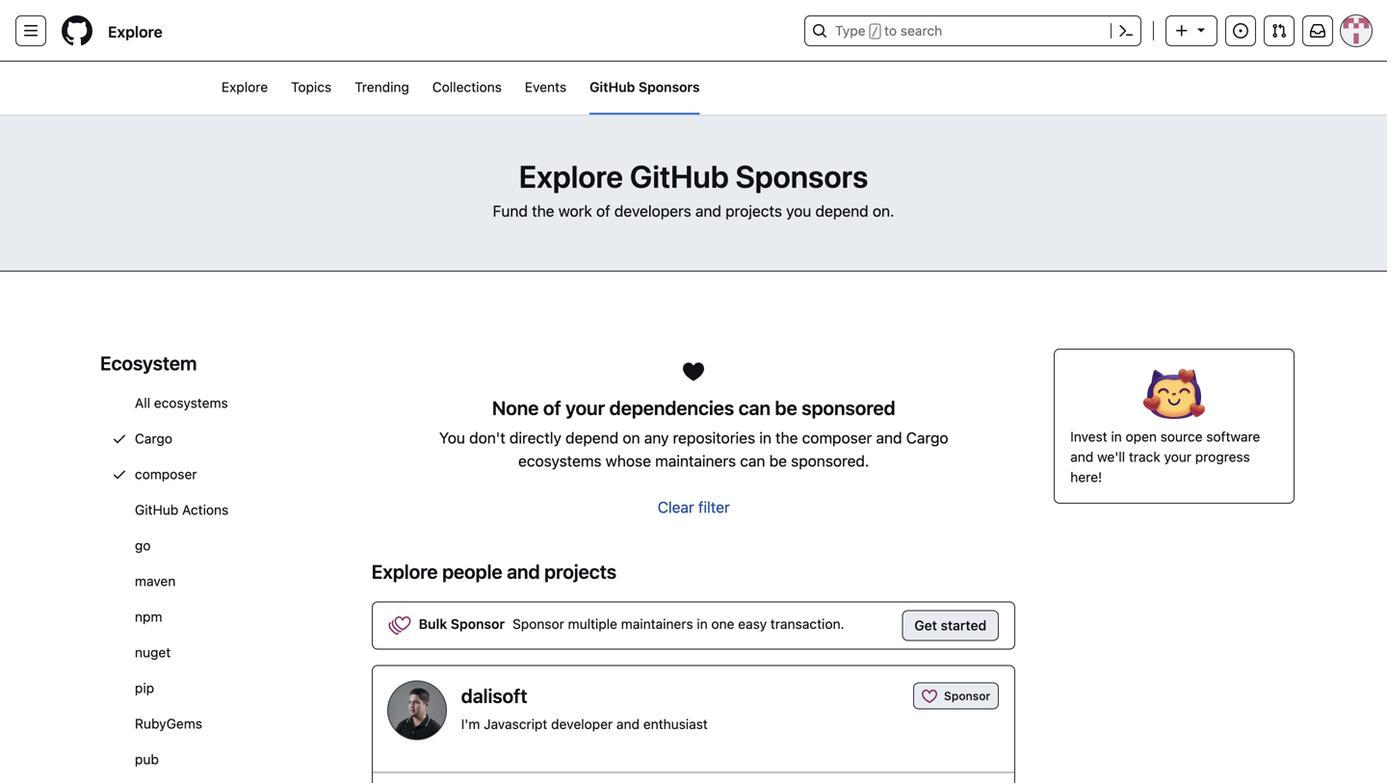 Task type: vqa. For each thing, say whether or not it's contained in the screenshot.
second THE NAME from the right
no



Task type: describe. For each thing, give the bounding box(es) containing it.
0 horizontal spatial ecosystems
[[154, 395, 228, 411]]

github actions link
[[108, 500, 333, 520]]

maven link
[[108, 571, 333, 591]]

of inside explore github sponsors fund the work of developers and projects you depend on.
[[596, 202, 610, 220]]

bulk
[[419, 616, 447, 632]]

sponsored
[[801, 396, 895, 419]]

topics
[[291, 79, 332, 95]]

fund
[[493, 202, 528, 220]]

your inside invest in open source software and we'll track your progress here!
[[1164, 449, 1192, 465]]

we'll
[[1097, 449, 1125, 465]]

to
[[884, 23, 897, 39]]

dalisoft
[[461, 684, 527, 707]]

depend inside none of your dependencies can be sponsored you don't directly depend on any repositories in the composer and cargo ecosystems whose maintainers can be sponsored.
[[565, 429, 618, 447]]

go
[[135, 537, 151, 553]]

maven
[[135, 573, 176, 589]]

heart image
[[922, 689, 937, 704]]

and right people
[[507, 560, 540, 583]]

sponsored.
[[791, 452, 869, 470]]

maintainers inside none of your dependencies can be sponsored you don't directly depend on any repositories in the composer and cargo ecosystems whose maintainers can be sponsored.
[[655, 452, 736, 470]]

directly
[[509, 429, 561, 447]]

in inside none of your dependencies can be sponsored you don't directly depend on any repositories in the composer and cargo ecosystems whose maintainers can be sponsored.
[[759, 429, 771, 447]]

git pull request image
[[1272, 23, 1287, 39]]

and inside invest in open source software and we'll track your progress here!
[[1070, 449, 1094, 465]]

of inside none of your dependencies can be sponsored you don't directly depend on any repositories in the composer and cargo ecosystems whose maintainers can be sponsored.
[[543, 396, 561, 419]]

and right developer
[[616, 716, 640, 732]]

explore right the homepage icon
[[108, 23, 163, 41]]

clear filter
[[657, 498, 730, 516]]

1 vertical spatial maintainers
[[621, 616, 693, 632]]

and inside none of your dependencies can be sponsored you don't directly depend on any repositories in the composer and cargo ecosystems whose maintainers can be sponsored.
[[876, 429, 902, 447]]

transaction.
[[770, 616, 844, 632]]

pip
[[135, 680, 154, 696]]

github for github sponsors
[[590, 79, 635, 95]]

any
[[644, 429, 669, 447]]

javascript
[[484, 716, 547, 732]]

0 vertical spatial explore link
[[100, 15, 170, 49]]

actions
[[182, 502, 229, 518]]

0 vertical spatial be
[[775, 396, 797, 419]]

github actions
[[135, 502, 229, 518]]

homepage image
[[62, 15, 92, 46]]

pip link
[[108, 678, 333, 698]]

rubygems link
[[108, 714, 333, 734]]

composer link
[[108, 464, 333, 485]]

bulk sponsor sponsor multiple maintainers in one easy transaction.
[[419, 616, 844, 632]]

dalisoft link
[[461, 682, 527, 710]]

rubygems
[[135, 716, 202, 732]]

get started
[[914, 617, 987, 633]]

pub
[[135, 751, 159, 767]]

composer inside none of your dependencies can be sponsored you don't directly depend on any repositories in the composer and cargo ecosystems whose maintainers can be sponsored.
[[802, 429, 872, 447]]

your inside none of your dependencies can be sponsored you don't directly depend on any repositories in the composer and cargo ecosystems whose maintainers can be sponsored.
[[565, 396, 605, 419]]

explore inside explore github sponsors fund the work of developers and projects you depend on.
[[519, 158, 623, 195]]

one
[[711, 616, 734, 632]]

get started link
[[902, 610, 999, 641]]

developers
[[614, 202, 691, 220]]

nuget link
[[108, 642, 333, 663]]

pub link
[[108, 749, 333, 770]]

repositories
[[673, 429, 755, 447]]

search
[[900, 23, 942, 39]]

i'm javascript developer and enthusiast
[[461, 716, 708, 732]]

events
[[525, 79, 566, 95]]

0 horizontal spatial composer
[[135, 466, 197, 482]]

heart fill image
[[682, 360, 705, 383]]

/
[[871, 25, 878, 39]]

1 horizontal spatial explore link
[[222, 62, 268, 115]]

source
[[1160, 429, 1203, 445]]

i'm
[[461, 716, 480, 732]]

explore up bulk
[[372, 560, 438, 583]]

command palette image
[[1118, 23, 1134, 39]]

npm link
[[108, 607, 333, 627]]

events link
[[525, 62, 566, 115]]

here!
[[1070, 469, 1102, 485]]

people
[[442, 560, 502, 583]]

the inside explore github sponsors fund the work of developers and projects you depend on.
[[532, 202, 554, 220]]

check image for cargo
[[112, 431, 127, 446]]

progress
[[1195, 449, 1250, 465]]

whose
[[605, 452, 651, 470]]



Task type: locate. For each thing, give the bounding box(es) containing it.
sponsors
[[639, 79, 700, 95], [736, 158, 868, 195]]

the
[[532, 202, 554, 220], [775, 429, 798, 447]]

you
[[786, 202, 811, 220]]

check image
[[112, 431, 127, 446], [112, 467, 127, 482]]

explore link right the homepage icon
[[100, 15, 170, 49]]

dependencies
[[609, 396, 734, 419]]

collections link
[[432, 62, 502, 115]]

be left sponsored
[[775, 396, 797, 419]]

ecosystems up cargo link
[[154, 395, 228, 411]]

and
[[695, 202, 721, 220], [876, 429, 902, 447], [1070, 449, 1094, 465], [507, 560, 540, 583], [616, 716, 640, 732]]

explore link left the topics link at top
[[222, 62, 268, 115]]

ecosystem
[[100, 352, 197, 374]]

ecosystems inside none of your dependencies can be sponsored you don't directly depend on any repositories in the composer and cargo ecosystems whose maintainers can be sponsored.
[[518, 452, 601, 470]]

github right events
[[590, 79, 635, 95]]

0 vertical spatial sponsors
[[639, 79, 700, 95]]

1 vertical spatial ecosystems
[[518, 452, 601, 470]]

1 horizontal spatial the
[[775, 429, 798, 447]]

none of your dependencies can be sponsored you don't directly depend on any repositories in the composer and cargo ecosystems whose maintainers can be sponsored.
[[439, 396, 948, 470]]

0 horizontal spatial the
[[532, 202, 554, 220]]

0 horizontal spatial projects
[[544, 560, 617, 583]]

invest
[[1070, 429, 1107, 445]]

sponsor right heart image
[[944, 689, 990, 703]]

topics link
[[291, 62, 332, 115]]

and up here!
[[1070, 449, 1094, 465]]

your
[[565, 396, 605, 419], [1164, 449, 1192, 465]]

in up the we'll
[[1111, 429, 1122, 445]]

maintainers
[[655, 452, 736, 470], [621, 616, 693, 632]]

sponsor left multiple
[[513, 616, 564, 632]]

be
[[775, 396, 797, 419], [769, 452, 787, 470]]

easy
[[738, 616, 767, 632]]

0 horizontal spatial cargo
[[135, 431, 172, 446]]

1 horizontal spatial depend
[[815, 202, 869, 220]]

2 horizontal spatial in
[[1111, 429, 1122, 445]]

0 horizontal spatial of
[[543, 396, 561, 419]]

trending
[[355, 79, 409, 95]]

1 vertical spatial of
[[543, 396, 561, 419]]

@dalisoft image
[[388, 682, 446, 739]]

0 horizontal spatial sponsor
[[451, 616, 505, 632]]

sponsor right bulk
[[451, 616, 505, 632]]

projects
[[725, 202, 782, 220], [544, 560, 617, 583]]

maintainers down repositories
[[655, 452, 736, 470]]

2 vertical spatial github
[[135, 502, 178, 518]]

sponsor link
[[913, 682, 999, 709]]

0 vertical spatial your
[[565, 396, 605, 419]]

1 vertical spatial the
[[775, 429, 798, 447]]

on.
[[873, 202, 894, 220]]

filter
[[698, 498, 730, 516]]

1 vertical spatial composer
[[135, 466, 197, 482]]

can
[[738, 396, 770, 419], [740, 452, 765, 470]]

composer up sponsored.
[[802, 429, 872, 447]]

projects up multiple
[[544, 560, 617, 583]]

0 horizontal spatial explore link
[[100, 15, 170, 49]]

can up repositories
[[738, 396, 770, 419]]

0 vertical spatial projects
[[725, 202, 782, 220]]

the inside none of your dependencies can be sponsored you don't directly depend on any repositories in the composer and cargo ecosystems whose maintainers can be sponsored.
[[775, 429, 798, 447]]

0 vertical spatial github
[[590, 79, 635, 95]]

0 vertical spatial the
[[532, 202, 554, 220]]

sponsors inside explore github sponsors fund the work of developers and projects you depend on.
[[736, 158, 868, 195]]

go link
[[108, 536, 333, 556]]

explore link
[[100, 15, 170, 49], [222, 62, 268, 115]]

2 horizontal spatial sponsor
[[944, 689, 990, 703]]

on
[[622, 429, 640, 447]]

0 vertical spatial can
[[738, 396, 770, 419]]

plus image
[[1174, 23, 1190, 39]]

open
[[1126, 429, 1157, 445]]

developer
[[551, 716, 613, 732]]

0 vertical spatial of
[[596, 202, 610, 220]]

type / to search
[[835, 23, 942, 39]]

1 check image from the top
[[112, 431, 127, 446]]

explore
[[108, 23, 163, 41], [222, 79, 268, 95], [519, 158, 623, 195], [372, 560, 438, 583]]

track
[[1129, 449, 1160, 465]]

you
[[439, 429, 465, 447]]

npm
[[135, 609, 162, 625]]

1 vertical spatial be
[[769, 452, 787, 470]]

projects left you
[[725, 202, 782, 220]]

0 horizontal spatial sponsors
[[639, 79, 700, 95]]

github up go
[[135, 502, 178, 518]]

collections
[[432, 79, 502, 95]]

check image inside composer link
[[112, 467, 127, 482]]

invest in open source software and we'll track your progress here!
[[1070, 429, 1260, 485]]

all ecosystems link
[[108, 393, 333, 413]]

trending link
[[355, 62, 409, 115]]

depend left on
[[565, 429, 618, 447]]

github
[[590, 79, 635, 95], [630, 158, 729, 195], [135, 502, 178, 518]]

of right work
[[596, 202, 610, 220]]

check image inside cargo link
[[112, 431, 127, 446]]

1 horizontal spatial projects
[[725, 202, 782, 220]]

composer up github actions
[[135, 466, 197, 482]]

can down repositories
[[740, 452, 765, 470]]

cargo
[[906, 429, 948, 447], [135, 431, 172, 446]]

1 vertical spatial github
[[630, 158, 729, 195]]

notifications image
[[1310, 23, 1325, 39]]

depend left on.
[[815, 202, 869, 220]]

in
[[759, 429, 771, 447], [1111, 429, 1122, 445], [697, 616, 708, 632]]

0 vertical spatial maintainers
[[655, 452, 736, 470]]

triangle down image
[[1193, 22, 1209, 37]]

all ecosystems
[[135, 395, 228, 411]]

depend inside explore github sponsors fund the work of developers and projects you depend on.
[[815, 202, 869, 220]]

1 horizontal spatial your
[[1164, 449, 1192, 465]]

nuget
[[135, 644, 171, 660]]

ecosystems down directly in the left of the page
[[518, 452, 601, 470]]

sponsor
[[451, 616, 505, 632], [513, 616, 564, 632], [944, 689, 990, 703]]

1 vertical spatial depend
[[565, 429, 618, 447]]

1 horizontal spatial in
[[759, 429, 771, 447]]

and right developers
[[695, 202, 721, 220]]

0 vertical spatial depend
[[815, 202, 869, 220]]

1 horizontal spatial composer
[[802, 429, 872, 447]]

maintainers right multiple
[[621, 616, 693, 632]]

don't
[[469, 429, 505, 447]]

explore up work
[[519, 158, 623, 195]]

the left work
[[532, 202, 554, 220]]

multiple
[[568, 616, 617, 632]]

type
[[835, 23, 866, 39]]

get
[[914, 617, 937, 633]]

clear filter link
[[657, 498, 730, 516]]

0 vertical spatial composer
[[802, 429, 872, 447]]

composer
[[802, 429, 872, 447], [135, 466, 197, 482]]

0 horizontal spatial depend
[[565, 429, 618, 447]]

issue opened image
[[1233, 23, 1248, 39]]

1 vertical spatial sponsors
[[736, 158, 868, 195]]

explore people and projects
[[372, 560, 617, 583]]

2 check image from the top
[[112, 467, 127, 482]]

1 vertical spatial explore link
[[222, 62, 268, 115]]

explore github sponsors fund the work of developers and projects you depend on.
[[493, 158, 894, 220]]

0 vertical spatial check image
[[112, 431, 127, 446]]

github for github actions
[[135, 502, 178, 518]]

cargo inside none of your dependencies can be sponsored you don't directly depend on any repositories in the composer and cargo ecosystems whose maintainers can be sponsored.
[[906, 429, 948, 447]]

1 vertical spatial your
[[1164, 449, 1192, 465]]

github up developers
[[630, 158, 729, 195]]

cargo link
[[108, 429, 333, 449]]

and down sponsored
[[876, 429, 902, 447]]

ecosystems
[[154, 395, 228, 411], [518, 452, 601, 470]]

software
[[1206, 429, 1260, 445]]

explore left topics on the left top
[[222, 79, 268, 95]]

started
[[941, 617, 987, 633]]

of
[[596, 202, 610, 220], [543, 396, 561, 419]]

check image for composer
[[112, 467, 127, 482]]

clear
[[657, 498, 694, 516]]

1 horizontal spatial sponsors
[[736, 158, 868, 195]]

1 vertical spatial check image
[[112, 467, 127, 482]]

be left sponsored.
[[769, 452, 787, 470]]

the up sponsored.
[[775, 429, 798, 447]]

and inside explore github sponsors fund the work of developers and projects you depend on.
[[695, 202, 721, 220]]

0 horizontal spatial in
[[697, 616, 708, 632]]

in left the one
[[697, 616, 708, 632]]

work
[[558, 202, 592, 220]]

1 vertical spatial can
[[740, 452, 765, 470]]

projects inside explore github sponsors fund the work of developers and projects you depend on.
[[725, 202, 782, 220]]

all
[[135, 395, 150, 411]]

0 horizontal spatial your
[[565, 396, 605, 419]]

depend
[[815, 202, 869, 220], [565, 429, 618, 447]]

your right none
[[565, 396, 605, 419]]

0 vertical spatial ecosystems
[[154, 395, 228, 411]]

of up directly in the left of the page
[[543, 396, 561, 419]]

github sponsors link
[[590, 62, 700, 115]]

github inside explore github sponsors fund the work of developers and projects you depend on.
[[630, 158, 729, 195]]

your down source
[[1164, 449, 1192, 465]]

1 horizontal spatial cargo
[[906, 429, 948, 447]]

in inside invest in open source software and we'll track your progress here!
[[1111, 429, 1122, 445]]

enthusiast
[[643, 716, 708, 732]]

1 vertical spatial projects
[[544, 560, 617, 583]]

1 horizontal spatial sponsor
[[513, 616, 564, 632]]

github sponsors
[[590, 79, 700, 95]]

1 horizontal spatial ecosystems
[[518, 452, 601, 470]]

1 horizontal spatial of
[[596, 202, 610, 220]]

none
[[492, 396, 539, 419]]

in right repositories
[[759, 429, 771, 447]]



